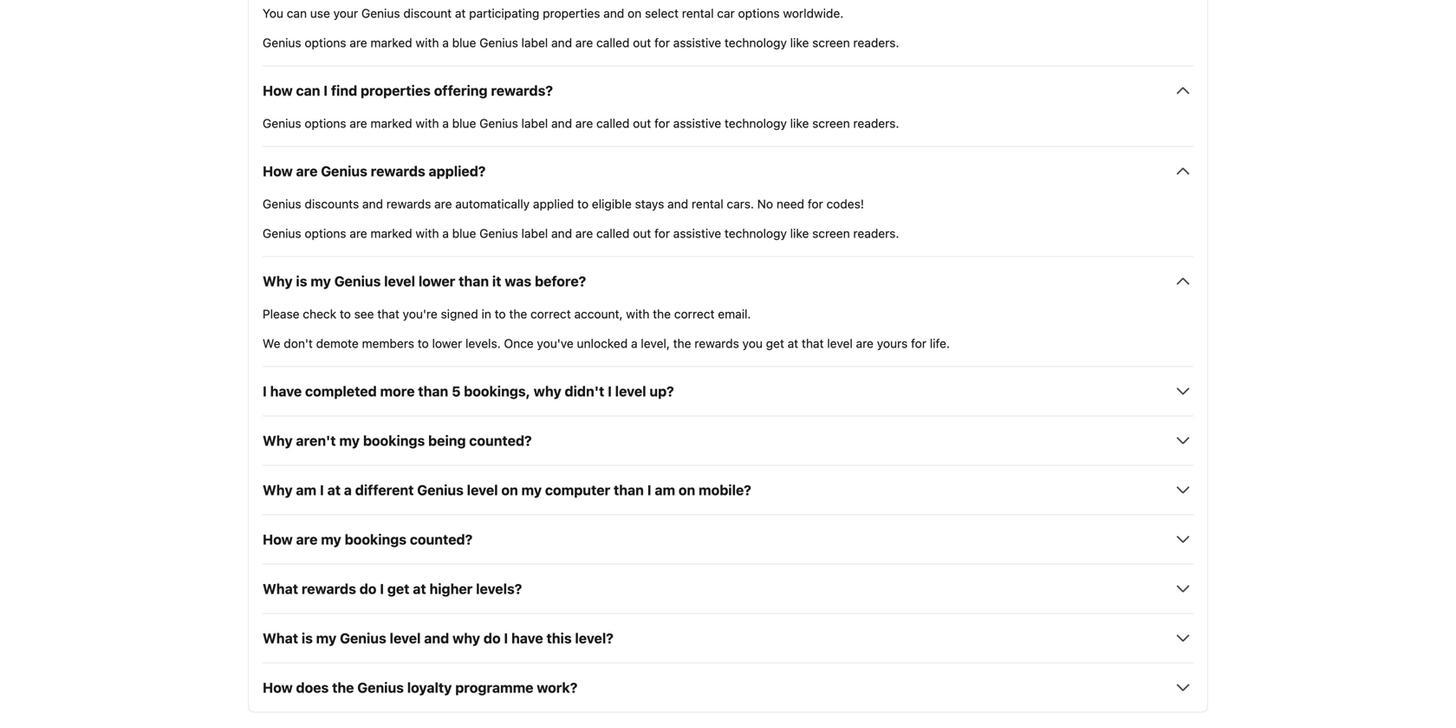 Task type: locate. For each thing, give the bounding box(es) containing it.
my inside "dropdown button"
[[339, 432, 360, 449]]

at inside why am i at a different genius level on my computer than i am on mobile? dropdown button
[[327, 482, 341, 498]]

1 vertical spatial what
[[263, 630, 298, 647]]

2 readers. from the top
[[853, 116, 899, 130]]

0 vertical spatial label
[[521, 35, 548, 50]]

what
[[263, 581, 298, 597], [263, 630, 298, 647]]

why
[[263, 273, 293, 289], [263, 432, 293, 449], [263, 482, 293, 498]]

why am i at a different genius level on my computer than i am on mobile?
[[263, 482, 751, 498]]

0 vertical spatial like
[[790, 35, 809, 50]]

0 vertical spatial out
[[633, 35, 651, 50]]

you're
[[403, 307, 438, 321]]

1 like from the top
[[790, 35, 809, 50]]

2 vertical spatial than
[[614, 482, 644, 498]]

1 genius options are marked with a blue genius label and are called out for assistive technology like screen readers. from the top
[[263, 35, 899, 50]]

2 how from the top
[[263, 163, 293, 179]]

technology down how can i find properties offering rewards? dropdown button
[[725, 116, 787, 130]]

what is my genius level and why do i have this level?
[[263, 630, 614, 647]]

1 horizontal spatial correct
[[674, 307, 715, 321]]

0 vertical spatial assistive
[[673, 35, 721, 50]]

like for for
[[790, 226, 809, 240]]

unlocked
[[577, 336, 628, 350]]

how can i find properties offering rewards? button
[[263, 80, 1194, 101]]

rental left the cars. at the top of the page
[[692, 197, 724, 211]]

genius options are marked with a blue genius label and are called out for assistive technology like screen readers. down rewards?
[[263, 116, 899, 130]]

3 marked from the top
[[371, 226, 412, 240]]

2 label from the top
[[521, 116, 548, 130]]

am down aren't
[[296, 482, 317, 498]]

marked up why is my genius level lower than it was before?
[[371, 226, 412, 240]]

it
[[492, 273, 501, 289]]

rewards left applied?
[[371, 163, 425, 179]]

for down select
[[654, 35, 670, 50]]

0 horizontal spatial that
[[377, 307, 399, 321]]

2 vertical spatial assistive
[[673, 226, 721, 240]]

out down stays
[[633, 226, 651, 240]]

1 vertical spatial called
[[596, 116, 630, 130]]

counted? inside dropdown button
[[410, 531, 473, 548]]

2 marked from the top
[[371, 116, 412, 130]]

have left "this"
[[511, 630, 543, 647]]

1 vertical spatial blue
[[452, 116, 476, 130]]

have down don't
[[270, 383, 302, 399]]

my for why aren't my bookings being counted?
[[339, 432, 360, 449]]

1 how from the top
[[263, 82, 293, 99]]

bookings down different
[[345, 531, 407, 548]]

2 out from the top
[[633, 116, 651, 130]]

than left it at top left
[[459, 273, 489, 289]]

0 vertical spatial bookings
[[363, 432, 425, 449]]

and inside dropdown button
[[424, 630, 449, 647]]

why left didn't
[[534, 383, 561, 399]]

0 vertical spatial readers.
[[853, 35, 899, 50]]

assistive down car
[[673, 35, 721, 50]]

1 vertical spatial why
[[453, 630, 480, 647]]

genius options are marked with a blue genius label and are called out for assistive technology like screen readers. down you can use your genius discount at participating properties and on select rental car options worldwide.
[[263, 35, 899, 50]]

correct up you've
[[531, 307, 571, 321]]

aren't
[[296, 432, 336, 449]]

2 technology from the top
[[725, 116, 787, 130]]

i right didn't
[[608, 383, 612, 399]]

technology down the no
[[725, 226, 787, 240]]

with
[[416, 35, 439, 50], [416, 116, 439, 130], [416, 226, 439, 240], [626, 307, 650, 321]]

at right you
[[788, 336, 799, 350]]

1 vertical spatial out
[[633, 116, 651, 130]]

0 horizontal spatial than
[[418, 383, 448, 399]]

blue up offering
[[452, 35, 476, 50]]

called
[[596, 35, 630, 50], [596, 116, 630, 130], [596, 226, 630, 240]]

blue
[[452, 35, 476, 50], [452, 116, 476, 130], [452, 226, 476, 240]]

1 vertical spatial is
[[302, 630, 313, 647]]

1 what from the top
[[263, 581, 298, 597]]

1 called from the top
[[596, 35, 630, 50]]

0 vertical spatial genius options are marked with a blue genius label and are called out for assistive technology like screen readers.
[[263, 35, 899, 50]]

that
[[377, 307, 399, 321], [802, 336, 824, 350]]

correct
[[531, 307, 571, 321], [674, 307, 715, 321]]

the
[[509, 307, 527, 321], [653, 307, 671, 321], [673, 336, 691, 350], [332, 679, 354, 696]]

what for what is my genius level and why do i have this level?
[[263, 630, 298, 647]]

correct left email.
[[674, 307, 715, 321]]

am
[[296, 482, 317, 498], [655, 482, 675, 498]]

0 vertical spatial what
[[263, 581, 298, 597]]

on left the mobile?
[[679, 482, 695, 498]]

1 horizontal spatial why
[[534, 383, 561, 399]]

is
[[296, 273, 307, 289], [302, 630, 313, 647]]

2 vertical spatial why
[[263, 482, 293, 498]]

marked
[[371, 35, 412, 50], [371, 116, 412, 130], [371, 226, 412, 240]]

options down 'find'
[[305, 116, 346, 130]]

is up does at the left
[[302, 630, 313, 647]]

1 vertical spatial properties
[[361, 82, 431, 99]]

0 vertical spatial blue
[[452, 35, 476, 50]]

rental
[[682, 6, 714, 20], [692, 197, 724, 211]]

bookings inside dropdown button
[[345, 531, 407, 548]]

for
[[654, 35, 670, 50], [654, 116, 670, 130], [808, 197, 823, 211], [654, 226, 670, 240], [911, 336, 927, 350]]

0 vertical spatial why
[[534, 383, 561, 399]]

1 vertical spatial lower
[[432, 336, 462, 350]]

can left 'find'
[[296, 82, 320, 99]]

didn't
[[565, 383, 604, 399]]

0 horizontal spatial properties
[[361, 82, 431, 99]]

counted? down "bookings,"
[[469, 432, 532, 449]]

applied?
[[429, 163, 486, 179]]

how does the genius loyalty programme work? button
[[263, 677, 1194, 698]]

0 vertical spatial lower
[[419, 273, 455, 289]]

0 vertical spatial do
[[359, 581, 377, 597]]

like down need
[[790, 226, 809, 240]]

readers. for you can use your genius discount at participating properties and on select rental car options worldwide.
[[853, 35, 899, 50]]

1 vertical spatial rental
[[692, 197, 724, 211]]

2 vertical spatial label
[[521, 226, 548, 240]]

applied
[[533, 197, 574, 211]]

blue down offering
[[452, 116, 476, 130]]

please check to see that you're signed in to the correct account, with the correct email.
[[263, 307, 751, 321]]

1 screen from the top
[[812, 35, 850, 50]]

2 vertical spatial blue
[[452, 226, 476, 240]]

called down you can use your genius discount at participating properties and on select rental car options worldwide.
[[596, 35, 630, 50]]

genius options are marked with a blue genius label and are called out for assistive technology like screen readers. down genius discounts and rewards are automatically applied to eligible stays and rental cars. no need for codes!
[[263, 226, 899, 240]]

0 horizontal spatial on
[[501, 482, 518, 498]]

why for why aren't my bookings being counted?
[[263, 432, 293, 449]]

bookings for being
[[363, 432, 425, 449]]

1 correct from the left
[[531, 307, 571, 321]]

1 vertical spatial counted?
[[410, 531, 473, 548]]

label down applied
[[521, 226, 548, 240]]

marked down how can i find properties offering rewards?
[[371, 116, 412, 130]]

2 like from the top
[[790, 116, 809, 130]]

2 horizontal spatial than
[[614, 482, 644, 498]]

2 vertical spatial called
[[596, 226, 630, 240]]

3 how from the top
[[263, 531, 293, 548]]

2 vertical spatial genius options are marked with a blue genius label and are called out for assistive technology like screen readers.
[[263, 226, 899, 240]]

3 called from the top
[[596, 226, 630, 240]]

does
[[296, 679, 329, 696]]

3 like from the top
[[790, 226, 809, 240]]

loyalty
[[407, 679, 452, 696]]

2 vertical spatial out
[[633, 226, 651, 240]]

with up why is my genius level lower than it was before?
[[416, 226, 439, 240]]

a
[[442, 35, 449, 50], [442, 116, 449, 130], [442, 226, 449, 240], [631, 336, 638, 350], [344, 482, 352, 498]]

level
[[384, 273, 415, 289], [827, 336, 853, 350], [615, 383, 646, 399], [467, 482, 498, 498], [390, 630, 421, 647]]

get left the higher
[[387, 581, 410, 597]]

1 technology from the top
[[725, 35, 787, 50]]

at left different
[[327, 482, 341, 498]]

1 vertical spatial get
[[387, 581, 410, 597]]

rewards down how are genius rewards applied?
[[386, 197, 431, 211]]

bookings down more
[[363, 432, 425, 449]]

1 assistive from the top
[[673, 35, 721, 50]]

0 vertical spatial have
[[270, 383, 302, 399]]

how are my bookings counted? button
[[263, 529, 1194, 550]]

1 vertical spatial label
[[521, 116, 548, 130]]

life.
[[930, 336, 950, 350]]

than right computer
[[614, 482, 644, 498]]

and left select
[[604, 6, 624, 20]]

what inside what is my genius level and why do i have this level? dropdown button
[[263, 630, 298, 647]]

3 label from the top
[[521, 226, 548, 240]]

i right computer
[[647, 482, 651, 498]]

offering
[[434, 82, 488, 99]]

1 vertical spatial technology
[[725, 116, 787, 130]]

1 vertical spatial can
[[296, 82, 320, 99]]

do down how are my bookings counted?
[[359, 581, 377, 597]]

do
[[359, 581, 377, 597], [484, 630, 501, 647]]

why
[[534, 383, 561, 399], [453, 630, 480, 647]]

do up programme
[[484, 630, 501, 647]]

1 why from the top
[[263, 273, 293, 289]]

3 why from the top
[[263, 482, 293, 498]]

1 readers. from the top
[[853, 35, 899, 50]]

1 vertical spatial marked
[[371, 116, 412, 130]]

how does the genius loyalty programme work?
[[263, 679, 578, 696]]

have
[[270, 383, 302, 399], [511, 630, 543, 647]]

to
[[577, 197, 589, 211], [340, 307, 351, 321], [495, 307, 506, 321], [418, 336, 429, 350]]

called up 'eligible'
[[596, 116, 630, 130]]

0 horizontal spatial correct
[[531, 307, 571, 321]]

like down worldwide.
[[790, 35, 809, 50]]

yours
[[877, 336, 908, 350]]

members
[[362, 336, 414, 350]]

bookings inside "dropdown button"
[[363, 432, 425, 449]]

being
[[428, 432, 466, 449]]

1 vertical spatial assistive
[[673, 116, 721, 130]]

marked down discount
[[371, 35, 412, 50]]

1 out from the top
[[633, 35, 651, 50]]

assistive down how can i find properties offering rewards? dropdown button
[[673, 116, 721, 130]]

3 assistive from the top
[[673, 226, 721, 240]]

1 horizontal spatial than
[[459, 273, 489, 289]]

label down you can use your genius discount at participating properties and on select rental car options worldwide.
[[521, 35, 548, 50]]

3 readers. from the top
[[853, 226, 899, 240]]

0 vertical spatial can
[[287, 6, 307, 20]]

2 what from the top
[[263, 630, 298, 647]]

readers.
[[853, 35, 899, 50], [853, 116, 899, 130], [853, 226, 899, 240]]

options down use
[[305, 35, 346, 50]]

0 vertical spatial screen
[[812, 35, 850, 50]]

rental left car
[[682, 6, 714, 20]]

rewards down how are my bookings counted?
[[302, 581, 356, 597]]

1 vertical spatial genius options are marked with a blue genius label and are called out for assistive technology like screen readers.
[[263, 116, 899, 130]]

1 horizontal spatial properties
[[543, 6, 600, 20]]

technology down car
[[725, 35, 787, 50]]

don't
[[284, 336, 313, 350]]

are
[[350, 35, 367, 50], [575, 35, 593, 50], [350, 116, 367, 130], [575, 116, 593, 130], [296, 163, 318, 179], [434, 197, 452, 211], [350, 226, 367, 240], [575, 226, 593, 240], [856, 336, 874, 350], [296, 531, 318, 548]]

that right you
[[802, 336, 824, 350]]

why inside "dropdown button"
[[263, 432, 293, 449]]

0 vertical spatial why
[[263, 273, 293, 289]]

a up why is my genius level lower than it was before?
[[442, 226, 449, 240]]

1 vertical spatial why
[[263, 432, 293, 449]]

am left the mobile?
[[655, 482, 675, 498]]

how
[[263, 82, 293, 99], [263, 163, 293, 179], [263, 531, 293, 548], [263, 679, 293, 696]]

0 vertical spatial technology
[[725, 35, 787, 50]]

2 blue from the top
[[452, 116, 476, 130]]

to down you're
[[418, 336, 429, 350]]

1 horizontal spatial am
[[655, 482, 675, 498]]

1 vertical spatial readers.
[[853, 116, 899, 130]]

like down how can i find properties offering rewards? dropdown button
[[790, 116, 809, 130]]

assistive for rental
[[673, 226, 721, 240]]

can
[[287, 6, 307, 20], [296, 82, 320, 99]]

2 vertical spatial technology
[[725, 226, 787, 240]]

3 blue from the top
[[452, 226, 476, 240]]

screen up codes!
[[812, 116, 850, 130]]

car
[[717, 6, 735, 20]]

0 horizontal spatial get
[[387, 581, 410, 597]]

need
[[777, 197, 804, 211]]

my up does at the left
[[316, 630, 337, 647]]

the inside dropdown button
[[332, 679, 354, 696]]

account,
[[574, 307, 623, 321]]

label
[[521, 35, 548, 50], [521, 116, 548, 130], [521, 226, 548, 240]]

0 horizontal spatial do
[[359, 581, 377, 597]]

bookings
[[363, 432, 425, 449], [345, 531, 407, 548]]

can left use
[[287, 6, 307, 20]]

0 vertical spatial that
[[377, 307, 399, 321]]

lower
[[419, 273, 455, 289], [432, 336, 462, 350]]

1 label from the top
[[521, 35, 548, 50]]

and
[[604, 6, 624, 20], [551, 35, 572, 50], [551, 116, 572, 130], [362, 197, 383, 211], [668, 197, 688, 211], [551, 226, 572, 240], [424, 630, 449, 647]]

2 vertical spatial readers.
[[853, 226, 899, 240]]

readers. for genius discounts and rewards are automatically applied to eligible stays and rental cars. no need for codes!
[[853, 226, 899, 240]]

screen for worldwide.
[[812, 35, 850, 50]]

my up what rewards do i get at higher levels?
[[321, 531, 341, 548]]

options down discounts
[[305, 226, 346, 240]]

level?
[[575, 630, 614, 647]]

lower inside dropdown button
[[419, 273, 455, 289]]

lower down signed
[[432, 336, 462, 350]]

0 vertical spatial marked
[[371, 35, 412, 50]]

3 screen from the top
[[812, 226, 850, 240]]

1 horizontal spatial get
[[766, 336, 784, 350]]

and right stays
[[668, 197, 688, 211]]

4 how from the top
[[263, 679, 293, 696]]

blue for automatically
[[452, 226, 476, 240]]

screen
[[812, 35, 850, 50], [812, 116, 850, 130], [812, 226, 850, 240]]

out for and
[[633, 35, 651, 50]]

properties right participating
[[543, 6, 600, 20]]

at
[[455, 6, 466, 20], [788, 336, 799, 350], [327, 482, 341, 498], [413, 581, 426, 597]]

get right you
[[766, 336, 784, 350]]

2 vertical spatial screen
[[812, 226, 850, 240]]

my right aren't
[[339, 432, 360, 449]]

0 horizontal spatial am
[[296, 482, 317, 498]]

out
[[633, 35, 651, 50], [633, 116, 651, 130], [633, 226, 651, 240]]

how for how does the genius loyalty programme work?
[[263, 679, 293, 696]]

2 am from the left
[[655, 482, 675, 498]]

1 horizontal spatial that
[[802, 336, 824, 350]]

0 horizontal spatial why
[[453, 630, 480, 647]]

on left computer
[[501, 482, 518, 498]]

than left 5 on the left
[[418, 383, 448, 399]]

1 vertical spatial screen
[[812, 116, 850, 130]]

that right see
[[377, 307, 399, 321]]

1 vertical spatial like
[[790, 116, 809, 130]]

genius
[[361, 6, 400, 20], [263, 35, 301, 50], [479, 35, 518, 50], [263, 116, 301, 130], [479, 116, 518, 130], [321, 163, 367, 179], [263, 197, 301, 211], [263, 226, 301, 240], [479, 226, 518, 240], [334, 273, 381, 289], [417, 482, 464, 498], [340, 630, 386, 647], [357, 679, 404, 696]]

a down offering
[[442, 116, 449, 130]]

like
[[790, 35, 809, 50], [790, 116, 809, 130], [790, 226, 809, 240]]

my left computer
[[521, 482, 542, 498]]

at left the higher
[[413, 581, 426, 597]]

called for properties
[[596, 35, 630, 50]]

2 why from the top
[[263, 432, 293, 449]]

no
[[757, 197, 773, 211]]

to right in in the top of the page
[[495, 307, 506, 321]]

like for worldwide.
[[790, 35, 809, 50]]

0 vertical spatial counted?
[[469, 432, 532, 449]]

get
[[766, 336, 784, 350], [387, 581, 410, 597]]

marked for your
[[371, 35, 412, 50]]

properties
[[543, 6, 600, 20], [361, 82, 431, 99]]

what inside "what rewards do i get at higher levels?" dropdown button
[[263, 581, 298, 597]]

1 am from the left
[[296, 482, 317, 498]]

discount
[[403, 6, 452, 20]]

counted?
[[469, 432, 532, 449], [410, 531, 473, 548]]

a left different
[[344, 482, 352, 498]]

1 marked from the top
[[371, 35, 412, 50]]

3 out from the top
[[633, 226, 651, 240]]

2 genius options are marked with a blue genius label and are called out for assistive technology like screen readers. from the top
[[263, 116, 899, 130]]

0 vertical spatial called
[[596, 35, 630, 50]]

2 vertical spatial marked
[[371, 226, 412, 240]]

1 vertical spatial do
[[484, 630, 501, 647]]

1 blue from the top
[[452, 35, 476, 50]]

3 technology from the top
[[725, 226, 787, 240]]

rewards
[[371, 163, 425, 179], [386, 197, 431, 211], [695, 336, 739, 350], [302, 581, 356, 597]]

0 vertical spatial is
[[296, 273, 307, 289]]

use
[[310, 6, 330, 20]]

1 horizontal spatial on
[[628, 6, 642, 20]]

on left select
[[628, 6, 642, 20]]

can inside how can i find properties offering rewards? dropdown button
[[296, 82, 320, 99]]

3 genius options are marked with a blue genius label and are called out for assistive technology like screen readers. from the top
[[263, 226, 899, 240]]

1 vertical spatial than
[[418, 383, 448, 399]]

marked for rewards
[[371, 226, 412, 240]]

label down rewards?
[[521, 116, 548, 130]]

bookings for counted?
[[345, 531, 407, 548]]

1 vertical spatial that
[[802, 336, 824, 350]]

the right does at the left
[[332, 679, 354, 696]]

blue down the automatically
[[452, 226, 476, 240]]

1 horizontal spatial do
[[484, 630, 501, 647]]

1 vertical spatial bookings
[[345, 531, 407, 548]]

screen down codes!
[[812, 226, 850, 240]]

2 vertical spatial like
[[790, 226, 809, 240]]

get inside dropdown button
[[387, 581, 410, 597]]

what for what rewards do i get at higher levels?
[[263, 581, 298, 597]]

is for what
[[302, 630, 313, 647]]

the up level,
[[653, 307, 671, 321]]

cars.
[[727, 197, 754, 211]]

lower up you're
[[419, 273, 455, 289]]

options
[[738, 6, 780, 20], [305, 35, 346, 50], [305, 116, 346, 130], [305, 226, 346, 240]]

i
[[324, 82, 328, 99], [263, 383, 267, 399], [608, 383, 612, 399], [320, 482, 324, 498], [647, 482, 651, 498], [380, 581, 384, 597], [504, 630, 508, 647]]

computer
[[545, 482, 610, 498]]

1 vertical spatial have
[[511, 630, 543, 647]]

and down rewards?
[[551, 116, 572, 130]]

0 vertical spatial than
[[459, 273, 489, 289]]

screen down worldwide.
[[812, 35, 850, 50]]

you
[[743, 336, 763, 350]]

0 horizontal spatial have
[[270, 383, 302, 399]]



Task type: vqa. For each thing, say whether or not it's contained in the screenshot.
the topmost the stay
no



Task type: describe. For each thing, give the bounding box(es) containing it.
you've
[[537, 336, 574, 350]]

blue for discount
[[452, 35, 476, 50]]

label for participating
[[521, 35, 548, 50]]

at inside "what rewards do i get at higher levels?" dropdown button
[[413, 581, 426, 597]]

than inside i have completed more than 5 bookings, why didn't i level up? dropdown button
[[418, 383, 448, 399]]

i have completed more than 5 bookings, why didn't i level up? button
[[263, 381, 1194, 402]]

levels?
[[476, 581, 522, 597]]

up?
[[650, 383, 674, 399]]

with down how can i find properties offering rewards?
[[416, 116, 439, 130]]

for right need
[[808, 197, 823, 211]]

0 vertical spatial rental
[[682, 6, 714, 20]]

a left level,
[[631, 336, 638, 350]]

automatically
[[455, 197, 530, 211]]

participating
[[469, 6, 539, 20]]

genius options are marked with a blue genius label and are called out for assistive technology like screen readers. for properties
[[263, 35, 899, 50]]

why for why is my genius level lower than it was before?
[[263, 273, 293, 289]]

lower for levels.
[[432, 336, 462, 350]]

0 vertical spatial properties
[[543, 6, 600, 20]]

we don't demote members to lower levels. once you've unlocked a level, the rewards you get at that level are yours for life.
[[263, 336, 950, 350]]

see
[[354, 307, 374, 321]]

how are genius rewards applied?
[[263, 163, 486, 179]]

stays
[[635, 197, 664, 211]]

how for how are my bookings counted?
[[263, 531, 293, 548]]

my for how are my bookings counted?
[[321, 531, 341, 548]]

5
[[452, 383, 461, 399]]

2 correct from the left
[[674, 307, 715, 321]]

select
[[645, 6, 679, 20]]

technology for no
[[725, 226, 787, 240]]

before?
[[535, 273, 586, 289]]

completed
[[305, 383, 377, 399]]

signed
[[441, 307, 478, 321]]

to left 'eligible'
[[577, 197, 589, 211]]

please
[[263, 307, 300, 321]]

why aren't my bookings being counted? button
[[263, 430, 1194, 451]]

bookings,
[[464, 383, 530, 399]]

levels.
[[465, 336, 501, 350]]

was
[[505, 273, 532, 289]]

0 vertical spatial get
[[766, 336, 784, 350]]

and down genius discounts and rewards are automatically applied to eligible stays and rental cars. no need for codes!
[[551, 226, 572, 240]]

how can i find properties offering rewards?
[[263, 82, 553, 99]]

the right level,
[[673, 336, 691, 350]]

what rewards do i get at higher levels? button
[[263, 578, 1194, 599]]

than inside why am i at a different genius level on my computer than i am on mobile? dropdown button
[[614, 482, 644, 498]]

i left 'find'
[[324, 82, 328, 99]]

a down discount
[[442, 35, 449, 50]]

higher
[[430, 581, 473, 597]]

i down "we"
[[263, 383, 267, 399]]

2 called from the top
[[596, 116, 630, 130]]

out for stays
[[633, 226, 651, 240]]

discounts
[[305, 197, 359, 211]]

i down how are my bookings counted?
[[380, 581, 384, 597]]

my for what is my genius level and why do i have this level?
[[316, 630, 337, 647]]

is for why
[[296, 273, 307, 289]]

properties inside dropdown button
[[361, 82, 431, 99]]

label for to
[[521, 226, 548, 240]]

than inside why is my genius level lower than it was before? dropdown button
[[459, 273, 489, 289]]

email.
[[718, 307, 751, 321]]

2 horizontal spatial on
[[679, 482, 695, 498]]

once
[[504, 336, 534, 350]]

check
[[303, 307, 336, 321]]

the up once
[[509, 307, 527, 321]]

what is my genius level and why do i have this level? button
[[263, 628, 1194, 649]]

why am i at a different genius level on my computer than i am on mobile? button
[[263, 480, 1194, 500]]

rewards?
[[491, 82, 553, 99]]

and down you can use your genius discount at participating properties and on select rental car options worldwide.
[[551, 35, 572, 50]]

i down aren't
[[320, 482, 324, 498]]

programme
[[455, 679, 534, 696]]

to left see
[[340, 307, 351, 321]]

with down discount
[[416, 35, 439, 50]]

we
[[263, 336, 280, 350]]

worldwide.
[[783, 6, 844, 20]]

called for eligible
[[596, 226, 630, 240]]

1 horizontal spatial have
[[511, 630, 543, 647]]

i down levels?
[[504, 630, 508, 647]]

how are my bookings counted?
[[263, 531, 473, 548]]

find
[[331, 82, 357, 99]]

eligible
[[592, 197, 632, 211]]

how for how are genius rewards applied?
[[263, 163, 293, 179]]

what rewards do i get at higher levels?
[[263, 581, 522, 597]]

with up level,
[[626, 307, 650, 321]]

genius discounts and rewards are automatically applied to eligible stays and rental cars. no need for codes!
[[263, 197, 864, 211]]

why is my genius level lower than it was before?
[[263, 273, 586, 289]]

how for how can i find properties offering rewards?
[[263, 82, 293, 99]]

can for how
[[296, 82, 320, 99]]

why for why am i at a different genius level on my computer than i am on mobile?
[[263, 482, 293, 498]]

codes!
[[827, 197, 864, 211]]

why is my genius level lower than it was before? button
[[263, 271, 1194, 292]]

lower for than
[[419, 273, 455, 289]]

and down how are genius rewards applied?
[[362, 197, 383, 211]]

this
[[547, 630, 572, 647]]

how are genius rewards applied? button
[[263, 161, 1194, 181]]

for left life.
[[911, 336, 927, 350]]

you can use your genius discount at participating properties and on select rental car options worldwide.
[[263, 6, 844, 20]]

you
[[263, 6, 283, 20]]

at right discount
[[455, 6, 466, 20]]

for down how can i find properties offering rewards? dropdown button
[[654, 116, 670, 130]]

i have completed more than 5 bookings, why didn't i level up?
[[263, 383, 674, 399]]

2 screen from the top
[[812, 116, 850, 130]]

2 assistive from the top
[[673, 116, 721, 130]]

assistive for select
[[673, 35, 721, 50]]

my for why is my genius level lower than it was before?
[[311, 273, 331, 289]]

different
[[355, 482, 414, 498]]

your
[[333, 6, 358, 20]]

mobile?
[[699, 482, 751, 498]]

options right car
[[738, 6, 780, 20]]

rewards down email.
[[695, 336, 739, 350]]

technology for car
[[725, 35, 787, 50]]

demote
[[316, 336, 359, 350]]

a inside dropdown button
[[344, 482, 352, 498]]

work?
[[537, 679, 578, 696]]

genius options are marked with a blue genius label and are called out for assistive technology like screen readers. for eligible
[[263, 226, 899, 240]]

in
[[482, 307, 491, 321]]

level,
[[641, 336, 670, 350]]

more
[[380, 383, 415, 399]]

screen for for
[[812, 226, 850, 240]]

why aren't my bookings being counted?
[[263, 432, 532, 449]]

can for you
[[287, 6, 307, 20]]

for down stays
[[654, 226, 670, 240]]

counted? inside "dropdown button"
[[469, 432, 532, 449]]



